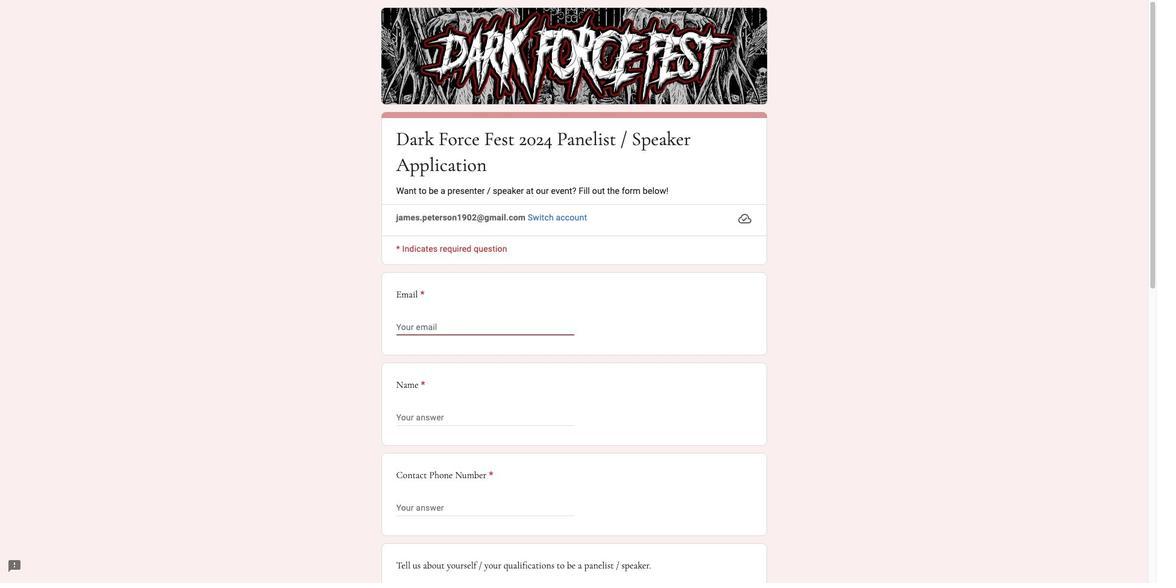 Task type: locate. For each thing, give the bounding box(es) containing it.
2 heading from the top
[[396, 288, 752, 302]]

2 vertical spatial required question element
[[487, 469, 493, 483]]

None text field
[[396, 501, 574, 516]]

required question element
[[418, 288, 425, 302], [419, 378, 425, 393], [487, 469, 493, 483]]

0 vertical spatial required question element
[[418, 288, 425, 302]]

3 heading from the top
[[396, 378, 425, 393]]

None text field
[[396, 411, 574, 425]]

heading
[[396, 126, 752, 178], [396, 288, 752, 302], [396, 378, 425, 393], [396, 469, 493, 483]]

list item
[[381, 273, 767, 356]]

1 vertical spatial required question element
[[419, 378, 425, 393]]

required question element for 2nd heading from the top of the page
[[418, 288, 425, 302]]

list
[[381, 273, 767, 584]]



Task type: describe. For each thing, give the bounding box(es) containing it.
required question element for 2nd heading from the bottom
[[419, 378, 425, 393]]

1 heading from the top
[[396, 126, 752, 178]]

report a problem to google image
[[7, 559, 22, 574]]

Your email email field
[[396, 320, 574, 335]]

required question element for 4th heading from the top of the page
[[487, 469, 493, 483]]

4 heading from the top
[[396, 469, 493, 483]]



